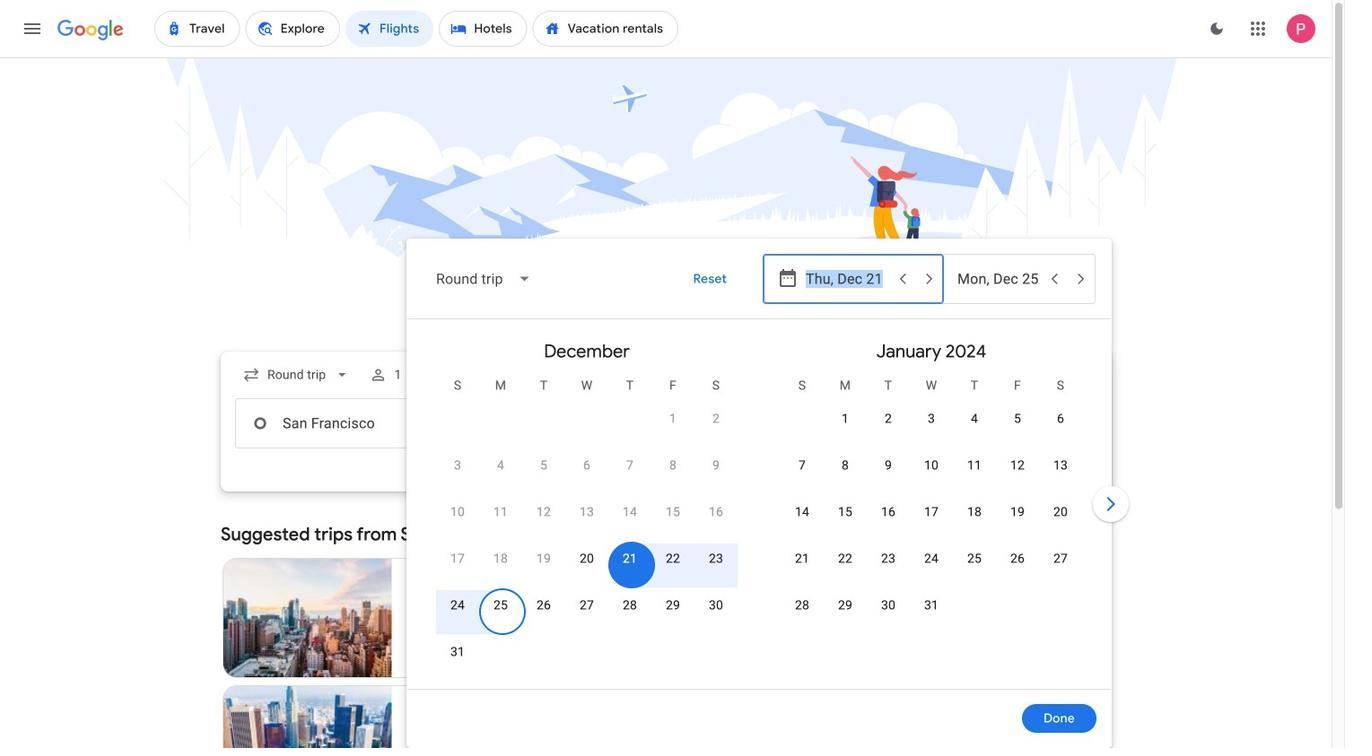 Task type: locate. For each thing, give the bounding box(es) containing it.
grid inside flight search field
[[415, 327, 1104, 700]]

thu, dec 21, departure date. element
[[623, 550, 637, 568]]

mon, jan 1 element
[[842, 410, 849, 428]]

None field
[[422, 258, 546, 301], [235, 359, 358, 391], [422, 258, 546, 301], [235, 359, 358, 391]]

thu, jan 4 element
[[971, 410, 978, 428]]

wed, jan 17 element
[[924, 503, 939, 521]]

sat, dec 23 element
[[709, 550, 723, 568]]

fri, dec 29 element
[[666, 597, 680, 615]]

mon, dec 4 element
[[497, 457, 504, 475]]

thu, dec 14 element
[[623, 503, 637, 521]]

1 row group from the left
[[415, 327, 759, 687]]

sat, dec 16 element
[[709, 503, 723, 521]]

grid
[[415, 327, 1104, 700]]

fri, dec 1 element
[[669, 410, 677, 428]]

sun, jan 14 element
[[795, 503, 810, 521]]

wed, jan 3 element
[[928, 410, 935, 428]]

wed, dec 20 element
[[580, 550, 594, 568]]

row
[[652, 395, 738, 453], [824, 395, 1082, 453], [436, 449, 738, 500], [781, 449, 1082, 500], [436, 495, 738, 547], [781, 495, 1082, 547], [436, 542, 738, 593], [781, 542, 1082, 593], [436, 589, 738, 640], [781, 589, 953, 640]]

tue, jan 23 element
[[881, 550, 896, 568]]

Flight search field
[[206, 239, 1133, 748]]

row group
[[415, 327, 759, 687], [759, 327, 1104, 682]]

sat, jan 13 element
[[1054, 457, 1068, 475]]

sat, dec 2 element
[[713, 410, 720, 428]]

row up wed, jan 10 element
[[824, 395, 1082, 453]]

row up wed, jan 24 element
[[781, 495, 1082, 547]]

mon, dec 25, return date. element
[[494, 597, 508, 615]]

mon, jan 15 element
[[838, 503, 853, 521]]

sat, jan 6 element
[[1057, 410, 1064, 428]]

tue, dec 5 element
[[540, 457, 547, 475]]

sat, dec 9 element
[[713, 457, 720, 475]]

sun, jan 28 element
[[795, 597, 810, 615]]

next image
[[1089, 483, 1133, 526]]

row up wed, dec 27 element
[[436, 542, 738, 593]]

suggested trips from san francisco region
[[221, 513, 1111, 748]]

row down the "mon, jan 22" element
[[781, 589, 953, 640]]

Return text field
[[958, 255, 1040, 303]]

None text field
[[235, 398, 488, 449]]

thu, jan 11 element
[[967, 457, 982, 475]]

fri, jan 12 element
[[1010, 457, 1025, 475]]

thu, jan 25 element
[[967, 550, 982, 568]]

wed, dec 6 element
[[583, 457, 591, 475]]

wed, jan 31 element
[[924, 597, 939, 615]]

fri, dec 15 element
[[666, 503, 680, 521]]

sun, dec 24 element
[[450, 597, 465, 615]]

row up wed, dec 13 element
[[436, 449, 738, 500]]

row up wed, jan 31 element
[[781, 542, 1082, 593]]

sat, dec 30 element
[[709, 597, 723, 615]]

Return text field
[[958, 399, 1081, 448]]

row up wed, dec 20 element
[[436, 495, 738, 547]]



Task type: vqa. For each thing, say whether or not it's contained in the screenshot.
search
no



Task type: describe. For each thing, give the bounding box(es) containing it.
2 row group from the left
[[759, 327, 1104, 682]]

wed, dec 13 element
[[580, 503, 594, 521]]

sat, jan 20 element
[[1054, 503, 1068, 521]]

fri, jan 5 element
[[1014, 410, 1021, 428]]

tue, jan 16 element
[[881, 503, 896, 521]]

thu, dec 28 element
[[623, 597, 637, 615]]

wed, jan 10 element
[[924, 457, 939, 475]]

tue, dec 26 element
[[537, 597, 551, 615]]

sun, dec 17 element
[[450, 550, 465, 568]]

fri, jan 26 element
[[1010, 550, 1025, 568]]

mon, jan 29 element
[[838, 597, 853, 615]]

row up sat, dec 9 element on the right bottom of the page
[[652, 395, 738, 453]]

thu, dec 7 element
[[626, 457, 634, 475]]

change appearance image
[[1195, 7, 1238, 50]]

thu, jan 18 element
[[967, 503, 982, 521]]

wed, jan 24 element
[[924, 550, 939, 568]]

american and jetblue image
[[406, 739, 421, 748]]

sun, dec 31 element
[[450, 643, 465, 661]]

mon, jan 22 element
[[838, 550, 853, 568]]

mon, dec 11 element
[[494, 503, 508, 521]]

main menu image
[[22, 18, 43, 39]]

sun, dec 3 element
[[454, 457, 461, 475]]

Departure text field
[[806, 255, 888, 303]]

tue, jan 2 element
[[885, 410, 892, 428]]

tue, dec 12 element
[[537, 503, 551, 521]]

tue, jan 30 element
[[881, 597, 896, 615]]

tue, dec 19 element
[[537, 550, 551, 568]]

Departure text field
[[806, 399, 930, 448]]

sun, jan 21 element
[[795, 550, 810, 568]]

sun, jan 7 element
[[799, 457, 806, 475]]

sat, jan 27 element
[[1054, 550, 1068, 568]]

row up wed, jan 17 element
[[781, 449, 1082, 500]]

mon, jan 8 element
[[842, 457, 849, 475]]

fri, jan 19 element
[[1010, 503, 1025, 521]]

wed, dec 27 element
[[580, 597, 594, 615]]

fri, dec 22 element
[[666, 550, 680, 568]]

tue, jan 9 element
[[885, 457, 892, 475]]

fri, dec 8 element
[[669, 457, 677, 475]]

sun, dec 10 element
[[450, 503, 465, 521]]

row down wed, dec 20 element
[[436, 589, 738, 640]]

mon, dec 18 element
[[494, 550, 508, 568]]



